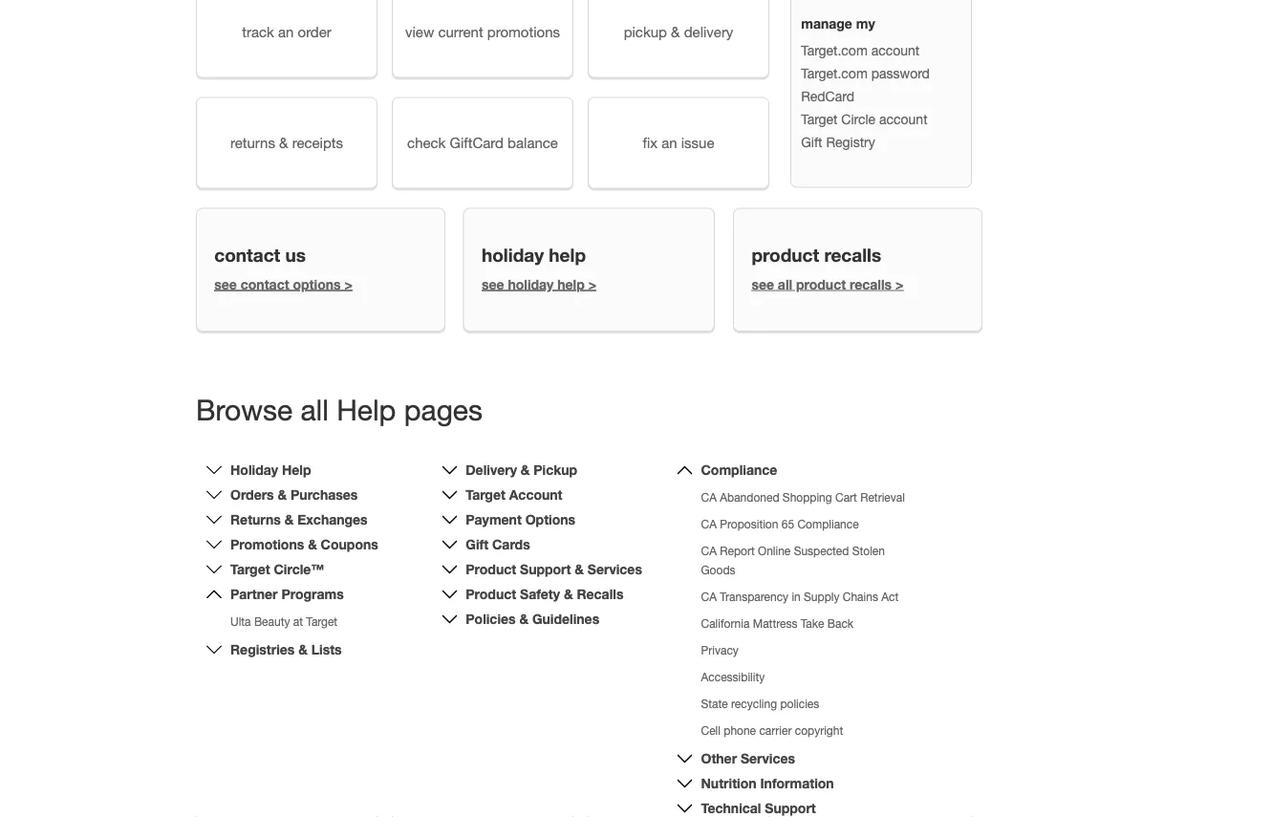 Task type: locate. For each thing, give the bounding box(es) containing it.
1 > from the left
[[345, 276, 353, 292]]

2 horizontal spatial >
[[896, 276, 904, 292]]

0 vertical spatial gift
[[801, 134, 823, 150]]

recalls down product recalls
[[850, 276, 892, 292]]

product
[[752, 244, 820, 266], [796, 276, 846, 292]]

see contact options > link
[[214, 276, 353, 292]]

gift left registry
[[801, 134, 823, 150]]

& for receipts
[[279, 134, 288, 151]]

& up account on the left bottom of page
[[521, 462, 530, 478]]

fix an issue
[[643, 134, 715, 151]]

pickup & delivery
[[624, 23, 734, 40]]

partner programs
[[230, 586, 344, 602]]

1 vertical spatial gift
[[466, 537, 489, 553]]

product
[[466, 562, 516, 577], [466, 586, 516, 602]]

2 see from the left
[[482, 276, 504, 292]]

redcard link
[[801, 88, 855, 104]]

recalls
[[825, 244, 882, 266], [850, 276, 892, 292]]

see all product recalls >
[[752, 276, 904, 292]]

partner
[[230, 586, 278, 602]]

0 vertical spatial help
[[337, 393, 396, 426]]

ca down "goods"
[[701, 590, 717, 604]]

circle
[[842, 111, 876, 127]]

help up orders & purchases link
[[282, 462, 311, 478]]

0 horizontal spatial an
[[278, 23, 294, 40]]

1 horizontal spatial an
[[662, 134, 678, 151]]

recalls up see all product recalls >
[[825, 244, 882, 266]]

target account
[[466, 487, 563, 503]]

returns & exchanges
[[230, 512, 368, 528]]

contact up see contact options > "link"
[[214, 244, 280, 266]]

0 vertical spatial product
[[466, 562, 516, 577]]

0 vertical spatial product
[[752, 244, 820, 266]]

1 horizontal spatial see
[[482, 276, 504, 292]]

account up password
[[872, 42, 920, 58]]

& up guidelines
[[564, 586, 573, 602]]

an right fix
[[662, 134, 678, 151]]

2 > from the left
[[589, 276, 597, 292]]

contact down contact us
[[241, 276, 289, 292]]

1 horizontal spatial >
[[589, 276, 597, 292]]

gift down the payment
[[466, 537, 489, 553]]

& down holiday help 'link'
[[278, 487, 287, 503]]

manage
[[801, 16, 853, 31]]

holiday help
[[230, 462, 311, 478]]

cell phone carrier copyright
[[701, 724, 843, 738]]

1 vertical spatial compliance
[[798, 518, 859, 531]]

0 vertical spatial help
[[549, 244, 586, 266]]

1 horizontal spatial support
[[765, 801, 816, 816]]

3 > from the left
[[896, 276, 904, 292]]

1 vertical spatial product
[[466, 586, 516, 602]]

product down gift cards on the left of page
[[466, 562, 516, 577]]

1 vertical spatial target.com
[[801, 65, 868, 81]]

help up see holiday help > link
[[549, 244, 586, 266]]

1 vertical spatial account
[[880, 111, 928, 127]]

see all product recalls > link
[[752, 276, 904, 292]]

help
[[337, 393, 396, 426], [282, 462, 311, 478]]

see down holiday help
[[482, 276, 504, 292]]

compliance up the abandoned at the right bottom of the page
[[701, 462, 778, 478]]

1 vertical spatial an
[[662, 134, 678, 151]]

target circle account link
[[801, 111, 928, 127]]

0 horizontal spatial help
[[282, 462, 311, 478]]

1 ca from the top
[[701, 491, 717, 504]]

ca up "goods"
[[701, 544, 717, 558]]

other services
[[701, 751, 796, 767]]

0 vertical spatial all
[[778, 276, 793, 292]]

all down product recalls
[[778, 276, 793, 292]]

& inside pickup & delivery link
[[671, 23, 680, 40]]

see down product recalls
[[752, 276, 774, 292]]

0 horizontal spatial compliance
[[701, 462, 778, 478]]

gift registry link
[[801, 134, 876, 150]]

1 see from the left
[[214, 276, 237, 292]]

compliance up suspected
[[798, 518, 859, 531]]

1 product from the top
[[466, 562, 516, 577]]

1 horizontal spatial compliance
[[798, 518, 859, 531]]

technical
[[701, 801, 762, 816]]

> for help
[[589, 276, 597, 292]]

4 ca from the top
[[701, 590, 717, 604]]

product up policies
[[466, 586, 516, 602]]

1 vertical spatial contact
[[241, 276, 289, 292]]

1 horizontal spatial all
[[778, 276, 793, 292]]

support for technical
[[765, 801, 816, 816]]

support up the product safety & recalls
[[520, 562, 571, 577]]

an right track
[[278, 23, 294, 40]]

target.com
[[801, 42, 868, 58], [801, 65, 868, 81]]

report
[[720, 544, 755, 558]]

product up see all product recalls >
[[752, 244, 820, 266]]

0 vertical spatial contact
[[214, 244, 280, 266]]

& for guidelines
[[520, 611, 529, 627]]

target down delivery
[[466, 487, 506, 503]]

all for see
[[778, 276, 793, 292]]

0 horizontal spatial all
[[301, 393, 329, 426]]

holiday down holiday help
[[508, 276, 554, 292]]

product for product safety & recalls
[[466, 586, 516, 602]]

fix an issue link
[[588, 97, 770, 189]]

balance
[[508, 134, 558, 151]]

holiday help
[[482, 244, 586, 266]]

1 vertical spatial help
[[558, 276, 585, 292]]

services up recalls
[[588, 562, 642, 577]]

1 vertical spatial recalls
[[850, 276, 892, 292]]

ca abandoned shopping cart retrieval
[[701, 491, 905, 504]]

information
[[761, 776, 834, 792]]

1 horizontal spatial help
[[337, 393, 396, 426]]

2 ca from the top
[[701, 518, 717, 531]]

gift inside target.com account target.com password redcard target circle account gift registry
[[801, 134, 823, 150]]

ca for ca proposition 65 compliance
[[701, 518, 717, 531]]

& inside returns & receipts link
[[279, 134, 288, 151]]

contact us
[[214, 244, 306, 266]]

browse all help pages
[[196, 393, 483, 426]]

0 horizontal spatial support
[[520, 562, 571, 577]]

0 horizontal spatial >
[[345, 276, 353, 292]]

2 product from the top
[[466, 586, 516, 602]]

0 vertical spatial target.com
[[801, 42, 868, 58]]

ulta beauty at target link
[[230, 615, 338, 629]]

an for fix
[[662, 134, 678, 151]]

& up recalls
[[575, 562, 584, 577]]

check giftcard balance link
[[392, 97, 574, 189]]

all right browse
[[301, 393, 329, 426]]

see holiday help >
[[482, 276, 597, 292]]

& right returns in the left top of the page
[[279, 134, 288, 151]]

accessibility
[[701, 671, 765, 684]]

retrieval
[[861, 491, 905, 504]]

nutrition information
[[701, 776, 834, 792]]

options
[[293, 276, 341, 292]]

target down redcard link on the right of the page
[[801, 111, 838, 127]]

0 horizontal spatial see
[[214, 276, 237, 292]]

account
[[509, 487, 563, 503]]

orders & purchases
[[230, 487, 358, 503]]

& for purchases
[[278, 487, 287, 503]]

ca proposition 65 compliance link
[[701, 518, 859, 531]]

redcard
[[801, 88, 855, 104]]

delivery
[[466, 462, 517, 478]]

cards
[[492, 537, 530, 553]]

help
[[549, 244, 586, 266], [558, 276, 585, 292]]

registries
[[230, 642, 295, 658]]

& for exchanges
[[285, 512, 294, 528]]

0 vertical spatial support
[[520, 562, 571, 577]]

holiday up see holiday help > link
[[482, 244, 544, 266]]

see for holiday help
[[482, 276, 504, 292]]

orders & purchases link
[[230, 487, 358, 503]]

& down safety
[[520, 611, 529, 627]]

target.com down manage my
[[801, 42, 868, 58]]

target
[[801, 111, 838, 127], [466, 487, 506, 503], [230, 562, 270, 577], [306, 615, 338, 629]]

target.com account link
[[801, 42, 920, 58]]

1 horizontal spatial gift
[[801, 134, 823, 150]]

1 vertical spatial support
[[765, 801, 816, 816]]

product safety & recalls
[[466, 586, 624, 602]]

0 vertical spatial an
[[278, 23, 294, 40]]

account right the circle
[[880, 111, 928, 127]]

support down information
[[765, 801, 816, 816]]

holiday help link
[[230, 462, 311, 478]]

us
[[285, 244, 306, 266]]

0 vertical spatial services
[[588, 562, 642, 577]]

phone
[[724, 724, 756, 738]]

ca left the abandoned at the right bottom of the page
[[701, 491, 717, 504]]

3 ca from the top
[[701, 544, 717, 558]]

ca left proposition
[[701, 518, 717, 531]]

& down orders & purchases link
[[285, 512, 294, 528]]

2 horizontal spatial see
[[752, 276, 774, 292]]

pickup
[[624, 23, 667, 40]]

lists
[[311, 642, 342, 658]]

help down holiday help
[[558, 276, 585, 292]]

1 vertical spatial all
[[301, 393, 329, 426]]

target inside target.com account target.com password redcard target circle account gift registry
[[801, 111, 838, 127]]

ca inside ca report online suspected stolen goods
[[701, 544, 717, 558]]

pickup & delivery link
[[588, 0, 770, 78]]

help left pages
[[337, 393, 396, 426]]

target.com up redcard
[[801, 65, 868, 81]]

& up circle™ at the bottom left
[[308, 537, 317, 553]]

gift cards
[[466, 537, 530, 553]]

track
[[242, 23, 274, 40]]

gift
[[801, 134, 823, 150], [466, 537, 489, 553]]

nutrition
[[701, 776, 757, 792]]

privacy
[[701, 644, 739, 657]]

account
[[872, 42, 920, 58], [880, 111, 928, 127]]

promotions & coupons
[[230, 537, 378, 553]]

policies
[[781, 697, 820, 711]]

cart
[[836, 491, 858, 504]]

product down product recalls
[[796, 276, 846, 292]]

& right pickup
[[671, 23, 680, 40]]

options
[[526, 512, 576, 528]]

65
[[782, 518, 795, 531]]

& for coupons
[[308, 537, 317, 553]]

accessibility link
[[701, 671, 765, 684]]

1 horizontal spatial services
[[741, 751, 796, 767]]

see down contact us
[[214, 276, 237, 292]]

act
[[882, 590, 899, 604]]

services up the nutrition information
[[741, 751, 796, 767]]

ulta
[[230, 615, 251, 629]]

& left lists
[[299, 642, 308, 658]]

1 vertical spatial services
[[741, 751, 796, 767]]

0 horizontal spatial gift
[[466, 537, 489, 553]]



Task type: describe. For each thing, give the bounding box(es) containing it.
back
[[828, 617, 854, 630]]

target up partner
[[230, 562, 270, 577]]

transparency
[[720, 590, 789, 604]]

state recycling policies link
[[701, 697, 820, 711]]

product support & services link
[[466, 562, 642, 577]]

california
[[701, 617, 750, 630]]

pickup
[[534, 462, 578, 478]]

1 vertical spatial product
[[796, 276, 846, 292]]

holiday
[[230, 462, 278, 478]]

ca transparency in supply chains act link
[[701, 590, 899, 604]]

check giftcard balance
[[407, 134, 558, 151]]

receipts
[[292, 134, 343, 151]]

returns
[[230, 512, 281, 528]]

circle™
[[274, 562, 324, 577]]

manage my
[[801, 16, 876, 31]]

product for product support & services
[[466, 562, 516, 577]]

carrier
[[760, 724, 792, 738]]

all for browse
[[301, 393, 329, 426]]

2 target.com from the top
[[801, 65, 868, 81]]

0 vertical spatial holiday
[[482, 244, 544, 266]]

target.com account target.com password redcard target circle account gift registry
[[801, 42, 930, 150]]

shopping
[[783, 491, 832, 504]]

coupons
[[321, 537, 378, 553]]

purchases
[[291, 487, 358, 503]]

recycling
[[731, 697, 777, 711]]

promotions & coupons link
[[230, 537, 378, 553]]

ulta beauty at target
[[230, 615, 338, 629]]

0 vertical spatial compliance
[[701, 462, 778, 478]]

track an order link
[[196, 0, 378, 78]]

state
[[701, 697, 728, 711]]

policies & guidelines
[[466, 611, 600, 627]]

proposition
[[720, 518, 779, 531]]

goods
[[701, 564, 736, 577]]

payment options
[[466, 512, 576, 528]]

other
[[701, 751, 737, 767]]

product recalls
[[752, 244, 882, 266]]

ca for ca transparency in supply chains act
[[701, 590, 717, 604]]

delivery & pickup link
[[466, 462, 578, 478]]

abandoned
[[720, 491, 780, 504]]

delivery
[[684, 23, 734, 40]]

target account link
[[466, 487, 563, 503]]

online
[[758, 544, 791, 558]]

partner programs link
[[230, 586, 344, 602]]

password
[[872, 65, 930, 81]]

suspected
[[794, 544, 849, 558]]

cell phone carrier copyright link
[[701, 724, 843, 738]]

1 vertical spatial holiday
[[508, 276, 554, 292]]

california mattress take back
[[701, 617, 854, 630]]

order
[[298, 23, 332, 40]]

cell
[[701, 724, 721, 738]]

ca abandoned shopping cart retrieval link
[[701, 491, 905, 504]]

view current promotions
[[405, 23, 560, 40]]

payment options link
[[466, 512, 576, 528]]

beauty
[[254, 615, 290, 629]]

0 vertical spatial recalls
[[825, 244, 882, 266]]

& for lists
[[299, 642, 308, 658]]

giftcard
[[450, 134, 504, 151]]

track an order
[[242, 23, 332, 40]]

returns & receipts link
[[196, 97, 378, 189]]

policies & guidelines link
[[466, 611, 600, 627]]

product safety & recalls link
[[466, 586, 624, 602]]

1 vertical spatial help
[[282, 462, 311, 478]]

an for track
[[278, 23, 294, 40]]

see for contact us
[[214, 276, 237, 292]]

target right at
[[306, 615, 338, 629]]

> for us
[[345, 276, 353, 292]]

view
[[405, 23, 434, 40]]

0 vertical spatial account
[[872, 42, 920, 58]]

ca for ca report online suspected stolen goods
[[701, 544, 717, 558]]

ca proposition 65 compliance
[[701, 518, 859, 531]]

delivery & pickup
[[466, 462, 578, 478]]

copyright
[[795, 724, 843, 738]]

recalls
[[577, 586, 624, 602]]

ca transparency in supply chains act
[[701, 590, 899, 604]]

my
[[856, 16, 876, 31]]

technical support link
[[701, 801, 816, 816]]

ca for ca abandoned shopping cart retrieval
[[701, 491, 717, 504]]

safety
[[520, 586, 560, 602]]

current
[[438, 23, 483, 40]]

& for pickup
[[521, 462, 530, 478]]

check
[[407, 134, 446, 151]]

returns & exchanges link
[[230, 512, 368, 528]]

chains
[[843, 590, 879, 604]]

target circle™ link
[[230, 562, 324, 577]]

promotions
[[230, 537, 304, 553]]

1 target.com from the top
[[801, 42, 868, 58]]

at
[[293, 615, 303, 629]]

3 see from the left
[[752, 276, 774, 292]]

registry
[[826, 134, 876, 150]]

guidelines
[[533, 611, 600, 627]]

supply
[[804, 590, 840, 604]]

other services link
[[701, 751, 796, 767]]

issue
[[682, 134, 715, 151]]

& for delivery
[[671, 23, 680, 40]]

nutrition information link
[[701, 776, 834, 792]]

support for product
[[520, 562, 571, 577]]

0 horizontal spatial services
[[588, 562, 642, 577]]

see holiday help > link
[[482, 276, 597, 292]]



Task type: vqa. For each thing, say whether or not it's contained in the screenshot.
"purchases" in the We match Target.com prices on in-store purchases and in-store prices for Target.com purchases. In-store price matches from other Target stores are excluded.
no



